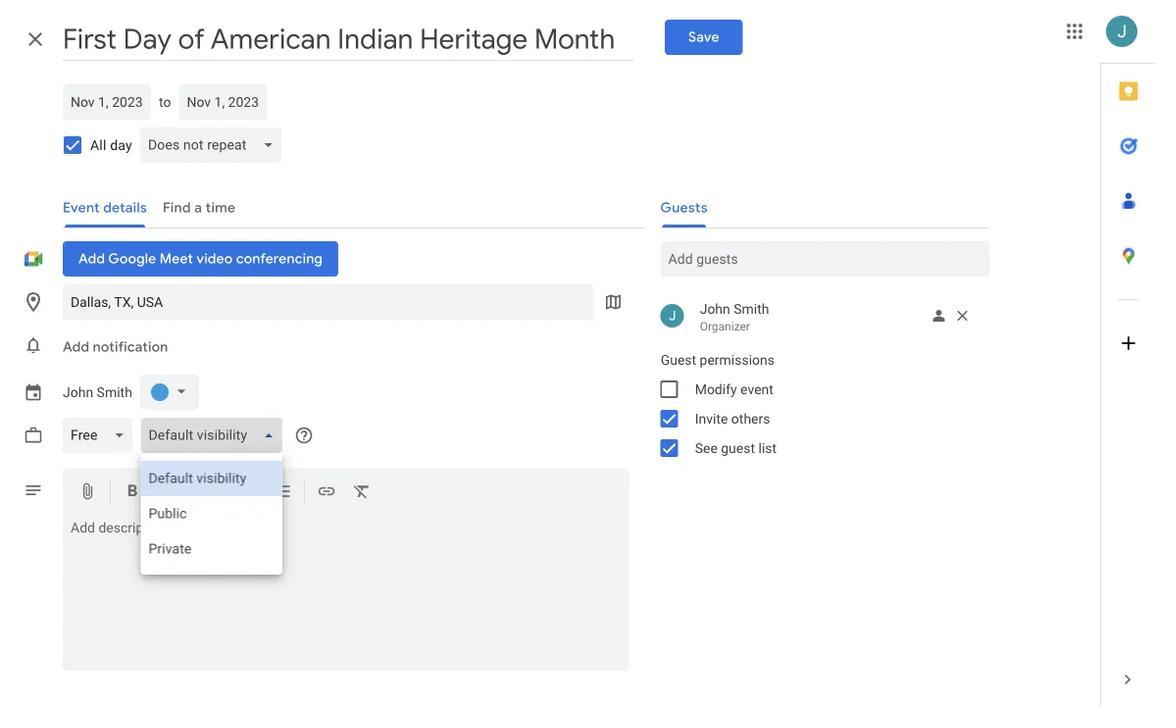 Task type: describe. For each thing, give the bounding box(es) containing it.
guest permissions
[[661, 352, 775, 368]]

modify event
[[695, 381, 774, 397]]

add
[[63, 338, 89, 356]]

see
[[695, 440, 718, 456]]

public option
[[141, 496, 283, 532]]

Start date text field
[[71, 90, 143, 114]]

group containing guest permissions
[[645, 345, 990, 463]]

guest
[[661, 352, 696, 368]]

invite others
[[695, 410, 770, 427]]

permissions
[[700, 352, 775, 368]]

bulleted list image
[[273, 482, 292, 505]]

john for john smith organizer
[[700, 301, 730, 317]]

default visibility option
[[141, 461, 283, 496]]

formatting options toolbar
[[63, 469, 629, 516]]

modify
[[695, 381, 737, 397]]

list
[[759, 440, 777, 456]]

john for john smith
[[63, 384, 93, 400]]

Location text field
[[71, 284, 586, 320]]

save
[[689, 28, 720, 46]]

see guest list
[[695, 440, 777, 456]]

Description text field
[[63, 520, 629, 667]]

john smith organizer
[[700, 301, 769, 333]]



Task type: vqa. For each thing, say whether or not it's contained in the screenshot.
All
yes



Task type: locate. For each thing, give the bounding box(es) containing it.
visibility list box
[[141, 453, 283, 575]]

to
[[159, 94, 171, 110]]

private option
[[141, 532, 283, 567]]

smith down the add notification
[[97, 384, 132, 400]]

save button
[[665, 20, 743, 55]]

0 horizontal spatial smith
[[97, 384, 132, 400]]

smith for john smith
[[97, 384, 132, 400]]

day
[[110, 137, 132, 153]]

event
[[741, 381, 774, 397]]

insert link image
[[317, 482, 336, 505]]

john smith, organizer tree item
[[645, 296, 990, 337]]

1 horizontal spatial john
[[700, 301, 730, 317]]

all day
[[90, 137, 132, 153]]

group
[[645, 345, 990, 463]]

bold image
[[123, 482, 142, 505]]

john inside the john smith organizer
[[700, 301, 730, 317]]

Title text field
[[63, 18, 634, 61]]

john
[[700, 301, 730, 317], [63, 384, 93, 400]]

organizer
[[700, 320, 750, 333]]

italic image
[[158, 482, 178, 505]]

numbered list image
[[237, 482, 257, 505]]

underline image
[[193, 482, 213, 505]]

smith inside the john smith organizer
[[734, 301, 769, 317]]

guest
[[721, 440, 755, 456]]

others
[[731, 410, 770, 427]]

1 horizontal spatial smith
[[734, 301, 769, 317]]

1 vertical spatial john
[[63, 384, 93, 400]]

john up organizer
[[700, 301, 730, 317]]

add notification button
[[55, 324, 176, 371]]

1 vertical spatial smith
[[97, 384, 132, 400]]

tab list
[[1101, 64, 1155, 652]]

all
[[90, 137, 106, 153]]

remove formatting image
[[352, 482, 372, 505]]

notification
[[93, 338, 168, 356]]

None field
[[140, 127, 290, 163], [63, 418, 141, 453], [141, 418, 290, 453], [140, 127, 290, 163], [63, 418, 141, 453], [141, 418, 290, 453]]

john down add
[[63, 384, 93, 400]]

0 horizontal spatial john
[[63, 384, 93, 400]]

add notification
[[63, 338, 168, 356]]

smith for john smith organizer
[[734, 301, 769, 317]]

0 vertical spatial smith
[[734, 301, 769, 317]]

invite
[[695, 410, 728, 427]]

0 vertical spatial john
[[700, 301, 730, 317]]

john smith
[[63, 384, 132, 400]]

smith up organizer
[[734, 301, 769, 317]]

Guests text field
[[669, 241, 982, 277]]

smith
[[734, 301, 769, 317], [97, 384, 132, 400]]

End date text field
[[187, 90, 259, 114]]



